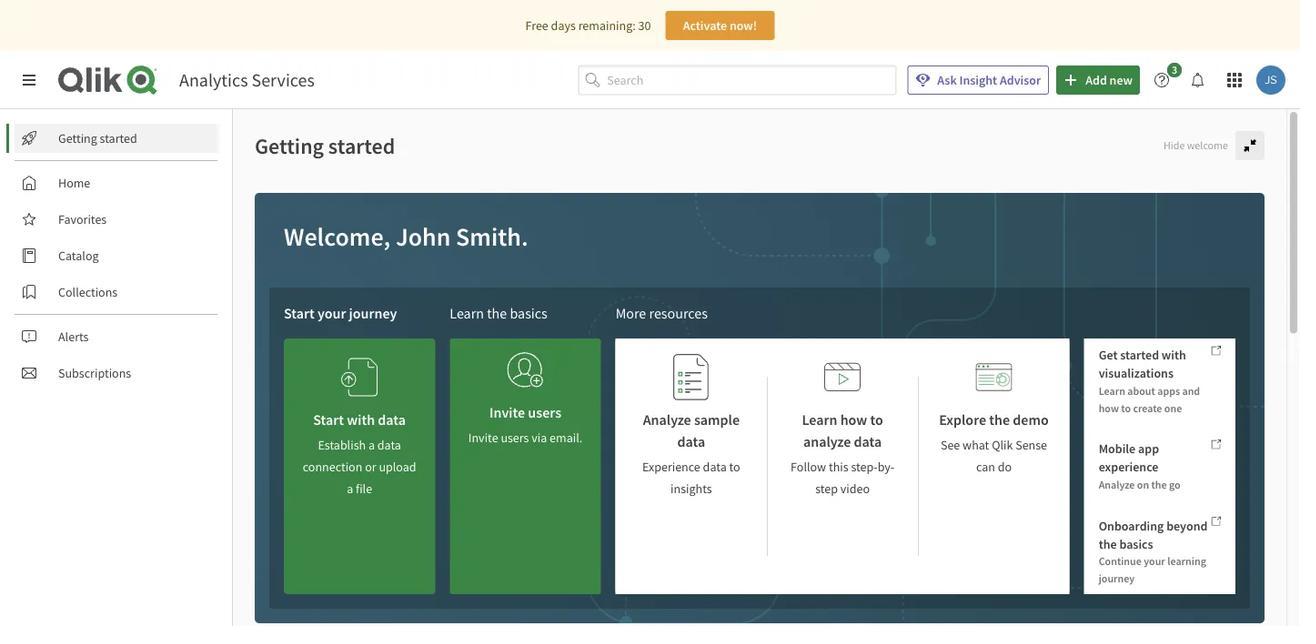 Task type: vqa. For each thing, say whether or not it's contained in the screenshot.
over
no



Task type: locate. For each thing, give the bounding box(es) containing it.
0 horizontal spatial started
[[100, 130, 137, 147]]

experience
[[643, 459, 701, 475]]

Search text field
[[608, 65, 897, 95]]

a up or
[[369, 437, 375, 453]]

step
[[816, 481, 839, 497]]

getting
[[58, 130, 97, 147], [255, 132, 324, 159]]

basics up invite users image
[[510, 304, 548, 322]]

with up the apps
[[1162, 347, 1187, 363]]

invite
[[490, 403, 525, 422], [469, 430, 499, 446]]

the inside explore the demo see what qlik sense can do
[[990, 411, 1011, 429]]

1 horizontal spatial to
[[871, 411, 884, 429]]

to down sample
[[730, 459, 741, 475]]

users
[[528, 403, 562, 422], [501, 430, 529, 446]]

more resources
[[616, 304, 708, 322]]

how left create
[[1099, 401, 1120, 415]]

0 horizontal spatial basics
[[510, 304, 548, 322]]

how inside learn how to analyze data follow this step-by- step video
[[841, 411, 868, 429]]

collections link
[[15, 278, 219, 307]]

invite users image
[[508, 346, 544, 394]]

0 vertical spatial your
[[318, 304, 346, 322]]

ask insight advisor button
[[908, 66, 1050, 95]]

to left create
[[1122, 401, 1132, 415]]

30
[[639, 17, 651, 34]]

and
[[1183, 384, 1201, 398]]

welcome,
[[284, 221, 391, 253]]

0 vertical spatial with
[[1162, 347, 1187, 363]]

learn for learn the basics
[[450, 304, 484, 322]]

how
[[1099, 401, 1120, 415], [841, 411, 868, 429]]

learn up analyze
[[803, 411, 838, 429]]

start
[[284, 304, 315, 322], [313, 411, 344, 429]]

video
[[841, 481, 870, 497]]

1 vertical spatial start
[[313, 411, 344, 429]]

analyze up experience
[[643, 411, 692, 429]]

a left file on the bottom left of the page
[[347, 481, 353, 497]]

home
[[58, 175, 90, 191]]

continue
[[1099, 554, 1142, 568]]

data
[[378, 411, 406, 429], [678, 432, 706, 451], [854, 432, 882, 451], [378, 437, 401, 453], [703, 459, 727, 475]]

2 vertical spatial learn
[[803, 411, 838, 429]]

1 horizontal spatial analyze
[[1099, 478, 1136, 492]]

0 vertical spatial users
[[528, 403, 562, 422]]

basics down onboarding
[[1120, 536, 1154, 552]]

getting down the services
[[255, 132, 324, 159]]

0 vertical spatial basics
[[510, 304, 548, 322]]

activate now! link
[[666, 11, 775, 40]]

getting started up 'home' link
[[58, 130, 137, 147]]

resources
[[650, 304, 708, 322]]

smith.
[[456, 221, 529, 253]]

analyze
[[804, 432, 852, 451]]

journey inside onboarding beyond the basics continue your learning journey
[[1099, 571, 1136, 586]]

1 vertical spatial a
[[347, 481, 353, 497]]

the up continue on the right of the page
[[1099, 536, 1118, 552]]

to inside get started with visualizations learn about apps and how to create one
[[1122, 401, 1132, 415]]

services
[[252, 69, 315, 91]]

free days remaining: 30
[[526, 17, 651, 34]]

a
[[369, 437, 375, 453], [347, 481, 353, 497]]

onboarding
[[1099, 517, 1165, 534]]

step-
[[852, 459, 878, 475]]

with up establish
[[347, 411, 375, 429]]

more
[[616, 304, 647, 322]]

the inside onboarding beyond the basics continue your learning journey
[[1099, 536, 1118, 552]]

on
[[1138, 478, 1150, 492]]

learn the basics
[[450, 304, 548, 322]]

1 vertical spatial your
[[1145, 554, 1166, 568]]

3 button
[[1148, 63, 1188, 95]]

start with data image
[[342, 353, 378, 401]]

1 horizontal spatial basics
[[1120, 536, 1154, 552]]

0 vertical spatial journey
[[349, 304, 397, 322]]

learn down smith.
[[450, 304, 484, 322]]

0 horizontal spatial getting
[[58, 130, 97, 147]]

0 horizontal spatial analyze
[[643, 411, 692, 429]]

1 horizontal spatial with
[[1162, 347, 1187, 363]]

learn how to analyze data image
[[825, 353, 861, 401]]

getting started down the services
[[255, 132, 395, 159]]

the down smith.
[[487, 304, 507, 322]]

2 horizontal spatial started
[[1121, 347, 1160, 363]]

getting up home
[[58, 130, 97, 147]]

analyze inside the mobile app experience analyze on the go
[[1099, 478, 1136, 492]]

0 vertical spatial start
[[284, 304, 315, 322]]

about
[[1128, 384, 1156, 398]]

invite down invite users image
[[490, 403, 525, 422]]

0 horizontal spatial journey
[[349, 304, 397, 322]]

insight
[[960, 72, 998, 88]]

0 horizontal spatial getting started
[[58, 130, 137, 147]]

to up by-
[[871, 411, 884, 429]]

1 vertical spatial learn
[[1099, 384, 1126, 398]]

2 horizontal spatial learn
[[1099, 384, 1126, 398]]

0 horizontal spatial to
[[730, 459, 741, 475]]

users left via
[[501, 430, 529, 446]]

navigation pane element
[[0, 117, 232, 395]]

1 horizontal spatial journey
[[1099, 571, 1136, 586]]

with
[[1162, 347, 1187, 363], [347, 411, 375, 429]]

started inside get started with visualizations learn about apps and how to create one
[[1121, 347, 1160, 363]]

john
[[396, 221, 451, 253]]

users up via
[[528, 403, 562, 422]]

1 horizontal spatial getting
[[255, 132, 324, 159]]

how up analyze
[[841, 411, 868, 429]]

0 vertical spatial analyze
[[643, 411, 692, 429]]

0 vertical spatial learn
[[450, 304, 484, 322]]

1 horizontal spatial learn
[[803, 411, 838, 429]]

your left learning
[[1145, 554, 1166, 568]]

to inside analyze sample data experience data to insights
[[730, 459, 741, 475]]

journey down continue on the right of the page
[[1099, 571, 1136, 586]]

1 vertical spatial basics
[[1120, 536, 1154, 552]]

the up qlik
[[990, 411, 1011, 429]]

start down welcome,
[[284, 304, 315, 322]]

2 horizontal spatial to
[[1122, 401, 1132, 415]]

your
[[318, 304, 346, 322], [1145, 554, 1166, 568]]

invite left via
[[469, 430, 499, 446]]

analytics services
[[179, 69, 315, 91]]

0 vertical spatial a
[[369, 437, 375, 453]]

add new
[[1086, 72, 1133, 88]]

mobile
[[1099, 441, 1136, 457]]

your inside onboarding beyond the basics continue your learning journey
[[1145, 554, 1166, 568]]

follow
[[791, 459, 827, 475]]

start your journey
[[284, 304, 397, 322]]

welcome, john smith. main content
[[233, 109, 1301, 626]]

one
[[1165, 401, 1183, 415]]

add
[[1086, 72, 1108, 88]]

basics inside onboarding beyond the basics continue your learning journey
[[1120, 536, 1154, 552]]

your up start with data image
[[318, 304, 346, 322]]

1 vertical spatial with
[[347, 411, 375, 429]]

analyze sample data image
[[674, 353, 710, 401]]

to
[[1122, 401, 1132, 415], [871, 411, 884, 429], [730, 459, 741, 475]]

0 horizontal spatial with
[[347, 411, 375, 429]]

learn
[[450, 304, 484, 322], [1099, 384, 1126, 398], [803, 411, 838, 429]]

1 vertical spatial journey
[[1099, 571, 1136, 586]]

0 horizontal spatial how
[[841, 411, 868, 429]]

alerts link
[[15, 322, 219, 351]]

remaining:
[[579, 17, 636, 34]]

0 horizontal spatial a
[[347, 481, 353, 497]]

upload
[[379, 459, 417, 475]]

start for your
[[284, 304, 315, 322]]

this
[[829, 459, 849, 475]]

the left go
[[1152, 478, 1168, 492]]

1 vertical spatial analyze
[[1099, 478, 1136, 492]]

learn for learn how to analyze data follow this step-by- step video
[[803, 411, 838, 429]]

journey up start with data image
[[349, 304, 397, 322]]

1 horizontal spatial getting started
[[255, 132, 395, 159]]

learn left about
[[1099, 384, 1126, 398]]

0 horizontal spatial your
[[318, 304, 346, 322]]

getting started
[[58, 130, 137, 147], [255, 132, 395, 159]]

hide
[[1164, 138, 1186, 152]]

start inside start with data establish a data connection or upload a file
[[313, 411, 344, 429]]

via
[[532, 430, 547, 446]]

the inside the mobile app experience analyze on the go
[[1152, 478, 1168, 492]]

1 vertical spatial invite
[[469, 430, 499, 446]]

0 horizontal spatial learn
[[450, 304, 484, 322]]

1 horizontal spatial how
[[1099, 401, 1120, 415]]

learning
[[1168, 554, 1207, 568]]

analyze down experience in the bottom of the page
[[1099, 478, 1136, 492]]

journey
[[349, 304, 397, 322], [1099, 571, 1136, 586]]

welcome, john smith.
[[284, 221, 529, 253]]

0 vertical spatial invite
[[490, 403, 525, 422]]

start up establish
[[313, 411, 344, 429]]

with inside get started with visualizations learn about apps and how to create one
[[1162, 347, 1187, 363]]

advisor
[[1000, 72, 1042, 88]]

1 horizontal spatial your
[[1145, 554, 1166, 568]]

the
[[487, 304, 507, 322], [990, 411, 1011, 429], [1152, 478, 1168, 492], [1099, 536, 1118, 552]]

learn inside learn how to analyze data follow this step-by- step video
[[803, 411, 838, 429]]



Task type: describe. For each thing, give the bounding box(es) containing it.
see
[[941, 437, 961, 453]]

establish
[[318, 437, 366, 453]]

3
[[1173, 63, 1178, 77]]

experience
[[1099, 459, 1159, 475]]

what
[[963, 437, 990, 453]]

create
[[1134, 401, 1163, 415]]

close sidebar menu image
[[22, 73, 36, 87]]

learn how to analyze data follow this step-by- step video
[[791, 411, 895, 497]]

alerts
[[58, 329, 89, 345]]

getting inside welcome, john smith. main content
[[255, 132, 324, 159]]

to inside learn how to analyze data follow this step-by- step video
[[871, 411, 884, 429]]

getting started inside welcome, john smith. main content
[[255, 132, 395, 159]]

sample
[[695, 411, 740, 429]]

started inside navigation pane element
[[100, 130, 137, 147]]

sense
[[1016, 437, 1048, 453]]

john smith image
[[1257, 66, 1286, 95]]

data inside learn how to analyze data follow this step-by- step video
[[854, 432, 882, 451]]

get
[[1099, 347, 1118, 363]]

get started with visualizations learn about apps and how to create one
[[1099, 347, 1201, 415]]

getting inside navigation pane element
[[58, 130, 97, 147]]

subscriptions
[[58, 365, 131, 381]]

onboarding beyond the basics continue your learning journey
[[1099, 517, 1208, 586]]

getting started link
[[15, 124, 219, 153]]

connection
[[303, 459, 363, 475]]

file
[[356, 481, 372, 497]]

with inside start with data establish a data connection or upload a file
[[347, 411, 375, 429]]

catalog link
[[15, 241, 219, 270]]

app
[[1139, 441, 1160, 457]]

how inside get started with visualizations learn about apps and how to create one
[[1099, 401, 1120, 415]]

by-
[[878, 459, 895, 475]]

apps
[[1158, 384, 1181, 398]]

can
[[977, 459, 996, 475]]

analytics
[[179, 69, 248, 91]]

days
[[551, 17, 576, 34]]

new
[[1110, 72, 1133, 88]]

subscriptions link
[[15, 359, 219, 388]]

home link
[[15, 168, 219, 198]]

mobile app experience analyze on the go
[[1099, 441, 1181, 492]]

invite users invite users via email.
[[469, 403, 583, 446]]

favorites link
[[15, 205, 219, 234]]

visualizations
[[1099, 365, 1174, 381]]

add new button
[[1057, 66, 1141, 95]]

explore the demo image
[[976, 353, 1013, 401]]

getting started inside navigation pane element
[[58, 130, 137, 147]]

ask
[[938, 72, 957, 88]]

do
[[998, 459, 1012, 475]]

or
[[365, 459, 377, 475]]

demo
[[1014, 411, 1049, 429]]

welcome
[[1188, 138, 1229, 152]]

now!
[[730, 17, 758, 34]]

explore the demo see what qlik sense can do
[[940, 411, 1049, 475]]

free
[[526, 17, 549, 34]]

analyze sample data experience data to insights
[[643, 411, 741, 497]]

qlik
[[992, 437, 1014, 453]]

learn inside get started with visualizations learn about apps and how to create one
[[1099, 384, 1126, 398]]

insights
[[671, 481, 712, 497]]

collections
[[58, 284, 118, 300]]

email.
[[550, 430, 583, 446]]

analytics services element
[[179, 69, 315, 91]]

1 horizontal spatial a
[[369, 437, 375, 453]]

hide welcome
[[1164, 138, 1229, 152]]

start for with
[[313, 411, 344, 429]]

hide welcome image
[[1244, 138, 1258, 153]]

start with data establish a data connection or upload a file
[[303, 411, 417, 497]]

searchbar element
[[578, 65, 897, 95]]

favorites
[[58, 211, 107, 228]]

1 horizontal spatial started
[[329, 132, 395, 159]]

1 vertical spatial users
[[501, 430, 529, 446]]

explore
[[940, 411, 987, 429]]

ask insight advisor
[[938, 72, 1042, 88]]

analyze inside analyze sample data experience data to insights
[[643, 411, 692, 429]]

beyond
[[1167, 517, 1208, 534]]

go
[[1170, 478, 1181, 492]]

activate now!
[[683, 17, 758, 34]]

catalog
[[58, 248, 99, 264]]

activate
[[683, 17, 728, 34]]



